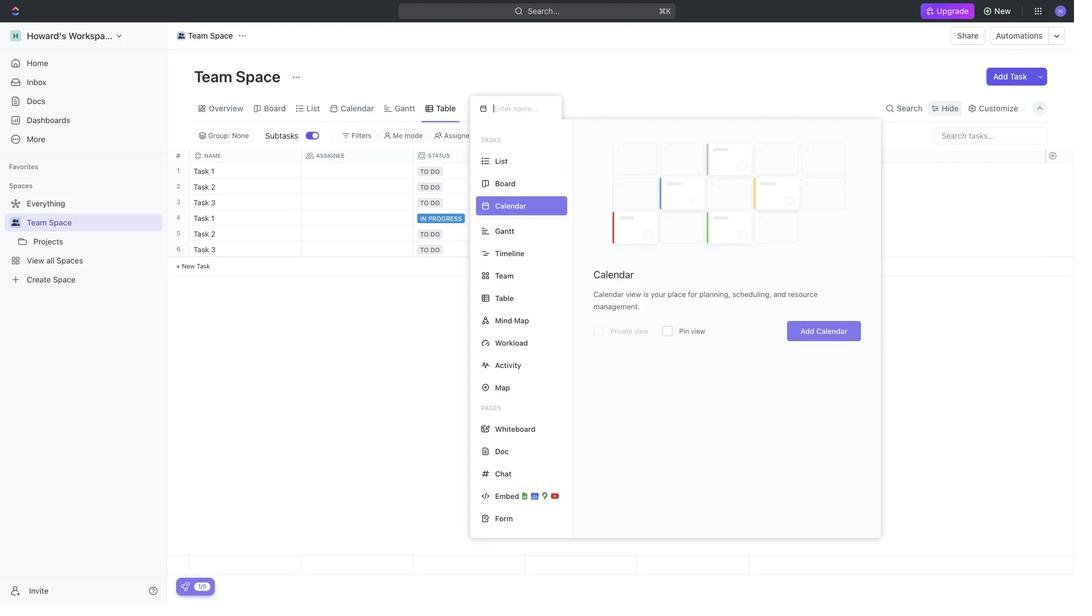 Task type: describe. For each thing, give the bounding box(es) containing it.
3 down task 2
[[211, 245, 216, 253]]

space inside tree
[[49, 218, 72, 227]]

mind map
[[495, 316, 529, 325]]

#
[[176, 152, 180, 160]]

user group image inside team space tree
[[11, 219, 20, 226]]

set priority image for 2
[[636, 226, 652, 243]]

activity
[[495, 361, 521, 370]]

set priority element for press space to select this row. row containing task 2
[[636, 226, 652, 243]]

press space to select this row. row containing 5
[[167, 226, 190, 241]]

task inside add task button
[[1010, 72, 1027, 81]]

3 down ‎task 2
[[211, 198, 216, 206]]

1 vertical spatial gantt
[[495, 227, 514, 235]]

task for 2nd to do cell from the bottom of the row group containing ‎task 1
[[194, 229, 209, 238]]

home link
[[4, 54, 162, 72]]

set priority image for 1
[[636, 211, 652, 227]]

inbox
[[27, 77, 46, 87]]

hide inside hide dropdown button
[[942, 104, 959, 113]]

to do for fourth to do cell from the bottom
[[420, 184, 440, 191]]

3 do from the top
[[431, 199, 440, 206]]

to do for 2nd to do cell from the bottom of the row group containing ‎task 1
[[420, 231, 440, 238]]

pages
[[481, 405, 502, 412]]

show
[[499, 132, 516, 140]]

team space tree
[[4, 195, 162, 289]]

resource
[[788, 290, 818, 299]]

search...
[[528, 6, 560, 16]]

docs
[[27, 97, 45, 106]]

in progress
[[420, 215, 462, 222]]

dashboards link
[[4, 111, 162, 129]]

4 to from the top
[[420, 231, 429, 238]]

‎task for ‎task 2
[[194, 182, 209, 191]]

task for 1st to do cell from the bottom
[[194, 245, 209, 253]]

overview link
[[206, 101, 243, 116]]

3 to from the top
[[420, 199, 429, 206]]

onboarding checklist button image
[[181, 583, 190, 591]]

press space to select this row. row containing 3
[[167, 194, 190, 210]]

press space to select this row. row containing task 1
[[190, 210, 749, 227]]

1 for task 1
[[211, 214, 214, 222]]

customize
[[979, 104, 1018, 113]]

grid containing ‎task 1
[[167, 149, 1074, 575]]

board inside board link
[[264, 104, 286, 113]]

add for add calendar
[[801, 327, 815, 335]]

search
[[897, 104, 923, 113]]

upgrade
[[937, 6, 969, 16]]

press space to select this row. row containing ‎task 2
[[190, 179, 749, 196]]

team space inside tree
[[27, 218, 72, 227]]

1 inside 1 2 3 4 5 6
[[177, 167, 180, 174]]

task for in progress cell
[[194, 214, 209, 222]]

private
[[610, 327, 632, 335]]

hide button
[[554, 129, 578, 142]]

task for third to do cell from the top of the row group containing ‎task 1
[[194, 198, 209, 206]]

4 do from the top
[[431, 231, 440, 238]]

new task
[[182, 263, 210, 270]]

5
[[177, 230, 180, 237]]

timeline
[[495, 249, 525, 258]]

1 vertical spatial board
[[495, 179, 516, 188]]

share button
[[951, 27, 986, 45]]

share
[[957, 31, 979, 40]]

to do for 1st to do cell from the bottom
[[420, 246, 440, 253]]

press space to select this row. row containing 4
[[167, 210, 190, 226]]

3 inside 1 2 3 4 5 6
[[177, 198, 180, 206]]

inbox link
[[4, 73, 162, 91]]

2 set priority element from the top
[[636, 195, 652, 212]]

2 for ‎task
[[211, 182, 215, 191]]

for
[[688, 290, 698, 299]]

Enter name... field
[[492, 104, 553, 113]]

1 vertical spatial team space
[[194, 67, 284, 85]]

1/5
[[198, 583, 206, 590]]

set priority image for 3
[[636, 195, 652, 212]]

⌘k
[[659, 6, 671, 16]]

show closed button
[[485, 129, 545, 142]]

1 2 3 4 5 6
[[176, 167, 181, 253]]

add for add task
[[993, 72, 1008, 81]]

press space to select this row. row containing ‎task 1
[[190, 163, 749, 180]]

1 vertical spatial space
[[236, 67, 281, 85]]

4 to do cell from the top
[[414, 226, 525, 241]]

set priority element for press space to select this row. row containing task 1
[[636, 211, 652, 227]]

onboarding checklist button element
[[181, 583, 190, 591]]

press space to select this row. row containing 6
[[167, 241, 190, 257]]

and
[[774, 290, 786, 299]]

1 for ‎task 1
[[211, 167, 214, 175]]

0 vertical spatial team space
[[188, 31, 233, 40]]

Search tasks... text field
[[935, 127, 1047, 144]]

view button
[[470, 95, 506, 122]]

add task
[[993, 72, 1027, 81]]

table link
[[434, 101, 456, 116]]

set priority element for press space to select this row. row containing ‎task 1
[[636, 164, 652, 180]]

progress
[[428, 215, 462, 222]]

view button
[[470, 101, 506, 116]]

scheduling,
[[733, 290, 772, 299]]

team space link inside tree
[[27, 214, 160, 232]]

1 to do cell from the top
[[414, 163, 525, 178]]

team inside tree
[[27, 218, 47, 227]]

5 to do cell from the top
[[414, 241, 525, 257]]

table inside 'table' link
[[436, 104, 456, 113]]

calendar view is your place for planning, scheduling, and resource management.
[[594, 290, 818, 311]]

add task button
[[987, 68, 1034, 86]]

workload
[[495, 339, 528, 347]]



Task type: locate. For each thing, give the bounding box(es) containing it.
0 vertical spatial set priority image
[[636, 211, 652, 227]]

5 to from the top
[[420, 246, 429, 253]]

‎task
[[194, 167, 209, 175], [194, 182, 209, 191]]

view inside the calendar view is your place for planning, scheduling, and resource management.
[[626, 290, 641, 299]]

0 vertical spatial user group image
[[178, 33, 185, 39]]

2 down task 1
[[211, 229, 215, 238]]

0 horizontal spatial table
[[436, 104, 456, 113]]

hide
[[942, 104, 959, 113], [559, 132, 573, 140]]

1 vertical spatial new
[[182, 263, 195, 270]]

add inside button
[[993, 72, 1008, 81]]

1 horizontal spatial table
[[495, 294, 514, 302]]

2 to from the top
[[420, 184, 429, 191]]

0 horizontal spatial list
[[307, 104, 320, 113]]

home
[[27, 58, 48, 68]]

1 down #
[[177, 167, 180, 174]]

table up mind
[[495, 294, 514, 302]]

new inside grid
[[182, 263, 195, 270]]

0 vertical spatial set priority image
[[636, 164, 652, 180]]

2 set priority image from the top
[[636, 195, 652, 212]]

1 vertical spatial set priority image
[[636, 242, 652, 259]]

place
[[668, 290, 686, 299]]

row group containing ‎task 1
[[190, 163, 749, 277]]

calendar
[[341, 104, 374, 113], [594, 269, 634, 281], [594, 290, 624, 299], [817, 327, 848, 335]]

assignees
[[444, 132, 477, 140]]

subtasks button
[[261, 127, 306, 145]]

1 do from the top
[[431, 168, 440, 175]]

‎task down '‎task 1'
[[194, 182, 209, 191]]

0 horizontal spatial team space link
[[27, 214, 160, 232]]

to do for third to do cell from the top of the row group containing ‎task 1
[[420, 199, 440, 206]]

new inside button
[[995, 6, 1011, 16]]

0 vertical spatial map
[[514, 316, 529, 325]]

1 horizontal spatial space
[[210, 31, 233, 40]]

set priority image for 1
[[636, 164, 652, 180]]

1 vertical spatial add
[[801, 327, 815, 335]]

2 left ‎task 2
[[177, 183, 180, 190]]

planning,
[[700, 290, 731, 299]]

0 horizontal spatial user group image
[[11, 219, 20, 226]]

new down task 2
[[182, 263, 195, 270]]

docs link
[[4, 92, 162, 110]]

0 vertical spatial gantt
[[395, 104, 415, 113]]

mind
[[495, 316, 512, 325]]

add calendar
[[801, 327, 848, 335]]

0 vertical spatial team space link
[[174, 29, 236, 43]]

in
[[420, 215, 427, 222]]

4
[[176, 214, 181, 221]]

1 up task 2
[[211, 214, 214, 222]]

3 up the 4
[[177, 198, 180, 206]]

form
[[495, 515, 513, 523]]

calendar inside the calendar view is your place for planning, scheduling, and resource management.
[[594, 290, 624, 299]]

1 vertical spatial task 3
[[194, 245, 216, 253]]

new for new task
[[182, 263, 195, 270]]

task 3
[[194, 198, 216, 206], [194, 245, 216, 253]]

1 vertical spatial user group image
[[11, 219, 20, 226]]

view left the is
[[626, 290, 641, 299]]

1 horizontal spatial hide
[[942, 104, 959, 113]]

0 vertical spatial space
[[210, 31, 233, 40]]

new for new
[[995, 6, 1011, 16]]

upgrade link
[[921, 3, 975, 19]]

1 vertical spatial team space link
[[27, 214, 160, 232]]

2
[[211, 182, 215, 191], [177, 183, 180, 190], [211, 229, 215, 238]]

favorites button
[[4, 160, 43, 173]]

pin
[[679, 327, 689, 335]]

task 2
[[194, 229, 215, 238]]

task 3 down task 2
[[194, 245, 216, 253]]

whiteboard
[[495, 425, 536, 433]]

‎task 2
[[194, 182, 215, 191]]

map down activity
[[495, 384, 510, 392]]

list right board link
[[307, 104, 320, 113]]

closed
[[518, 132, 540, 140]]

set priority image for 3
[[636, 242, 652, 259]]

task 3 down ‎task 2
[[194, 198, 216, 206]]

table up assignees button
[[436, 104, 456, 113]]

0 vertical spatial board
[[264, 104, 286, 113]]

0 horizontal spatial new
[[182, 263, 195, 270]]

list down tasks
[[495, 157, 508, 165]]

1 horizontal spatial board
[[495, 179, 516, 188]]

invite
[[29, 586, 49, 596]]

list link
[[304, 101, 320, 116]]

1 horizontal spatial team space link
[[174, 29, 236, 43]]

grid
[[167, 149, 1074, 575]]

private view
[[610, 327, 649, 335]]

view right private
[[634, 327, 649, 335]]

3 to do from the top
[[420, 199, 440, 206]]

new button
[[979, 2, 1018, 20]]

0 horizontal spatial space
[[49, 218, 72, 227]]

1
[[211, 167, 214, 175], [177, 167, 180, 174], [211, 214, 214, 222]]

hide button
[[928, 101, 962, 116]]

hide inside hide button
[[559, 132, 573, 140]]

gantt left 'table' link
[[395, 104, 415, 113]]

sidebar navigation
[[0, 22, 167, 604]]

3
[[211, 198, 216, 206], [177, 198, 180, 206], [211, 245, 216, 253]]

2 for 1
[[177, 183, 180, 190]]

2 for task
[[211, 229, 215, 238]]

set priority element
[[636, 164, 652, 180], [636, 195, 652, 212], [636, 211, 652, 227], [636, 226, 652, 243], [636, 242, 652, 259]]

0 vertical spatial list
[[307, 104, 320, 113]]

1 to from the top
[[420, 168, 429, 175]]

1 up ‎task 2
[[211, 167, 214, 175]]

2 vertical spatial set priority image
[[636, 226, 652, 243]]

map right mind
[[514, 316, 529, 325]]

0 vertical spatial add
[[993, 72, 1008, 81]]

press space to select this row. row containing task 2
[[190, 226, 749, 243]]

0 vertical spatial task 3
[[194, 198, 216, 206]]

dashboards
[[27, 116, 70, 125]]

task
[[1010, 72, 1027, 81], [194, 198, 209, 206], [194, 214, 209, 222], [194, 229, 209, 238], [194, 245, 209, 253], [197, 263, 210, 270]]

6
[[176, 245, 181, 253]]

0 vertical spatial hide
[[942, 104, 959, 113]]

0 horizontal spatial board
[[264, 104, 286, 113]]

management.
[[594, 302, 640, 311]]

3 set priority image from the top
[[636, 226, 652, 243]]

2 inside 1 2 3 4 5 6
[[177, 183, 180, 190]]

0 horizontal spatial add
[[801, 327, 815, 335]]

task 1
[[194, 214, 214, 222]]

3 set priority element from the top
[[636, 211, 652, 227]]

pin view
[[679, 327, 705, 335]]

view for calendar
[[626, 290, 641, 299]]

1 vertical spatial hide
[[559, 132, 573, 140]]

1 horizontal spatial list
[[495, 157, 508, 165]]

5 do from the top
[[431, 246, 440, 253]]

automations button
[[991, 27, 1049, 44]]

table
[[436, 104, 456, 113], [495, 294, 514, 302]]

row group
[[167, 163, 190, 277], [190, 163, 749, 277], [1046, 163, 1074, 277], [1046, 556, 1074, 575]]

in progress cell
[[414, 210, 525, 225]]

set priority image
[[636, 211, 652, 227], [636, 242, 652, 259]]

assignees button
[[430, 129, 482, 142]]

board link
[[262, 101, 286, 116]]

1 ‎task from the top
[[194, 167, 209, 175]]

0 vertical spatial new
[[995, 6, 1011, 16]]

gantt inside gantt link
[[395, 104, 415, 113]]

2 ‎task from the top
[[194, 182, 209, 191]]

1 vertical spatial list
[[495, 157, 508, 165]]

add up customize on the right top
[[993, 72, 1008, 81]]

2 horizontal spatial space
[[236, 67, 281, 85]]

show closed
[[499, 132, 540, 140]]

subtasks
[[265, 131, 298, 140]]

1 vertical spatial set priority image
[[636, 195, 652, 212]]

‎task 1
[[194, 167, 214, 175]]

press space to select this row. row containing 1
[[167, 163, 190, 179]]

map
[[514, 316, 529, 325], [495, 384, 510, 392]]

space
[[210, 31, 233, 40], [236, 67, 281, 85], [49, 218, 72, 227]]

press space to select this row. row
[[167, 163, 190, 179], [190, 163, 749, 180], [167, 179, 190, 194], [190, 179, 749, 196], [167, 194, 190, 210], [190, 194, 749, 212], [167, 210, 190, 226], [190, 210, 749, 227], [167, 226, 190, 241], [190, 226, 749, 243], [167, 241, 190, 257], [190, 241, 749, 259], [190, 556, 749, 575]]

‎task up ‎task 2
[[194, 167, 209, 175]]

to
[[420, 168, 429, 175], [420, 184, 429, 191], [420, 199, 429, 206], [420, 231, 429, 238], [420, 246, 429, 253]]

gantt
[[395, 104, 415, 113], [495, 227, 514, 235]]

new
[[995, 6, 1011, 16], [182, 263, 195, 270]]

to do for fifth to do cell from the bottom
[[420, 168, 440, 175]]

add down "resource"
[[801, 327, 815, 335]]

2 task 3 from the top
[[194, 245, 216, 253]]

1 set priority image from the top
[[636, 211, 652, 227]]

row group containing 1 2 3 4 5 6
[[167, 163, 190, 277]]

spaces
[[9, 182, 33, 190]]

customize button
[[965, 101, 1022, 116]]

view
[[484, 104, 502, 113]]

2 vertical spatial space
[[49, 218, 72, 227]]

1 set priority image from the top
[[636, 164, 652, 180]]

board up subtasks
[[264, 104, 286, 113]]

1 vertical spatial ‎task
[[194, 182, 209, 191]]

list
[[307, 104, 320, 113], [495, 157, 508, 165]]

1 horizontal spatial map
[[514, 316, 529, 325]]

2 set priority image from the top
[[636, 242, 652, 259]]

automations
[[996, 31, 1043, 40]]

2 to do from the top
[[420, 184, 440, 191]]

1 horizontal spatial user group image
[[178, 33, 185, 39]]

1 vertical spatial map
[[495, 384, 510, 392]]

‎task for ‎task 1
[[194, 167, 209, 175]]

press space to select this row. row containing 2
[[167, 179, 190, 194]]

team
[[188, 31, 208, 40], [194, 67, 232, 85], [27, 218, 47, 227], [495, 272, 514, 280]]

1 set priority element from the top
[[636, 164, 652, 180]]

0 horizontal spatial map
[[495, 384, 510, 392]]

calendar link
[[339, 101, 374, 116]]

chat
[[495, 470, 512, 478]]

row
[[190, 149, 749, 163]]

1 task 3 from the top
[[194, 198, 216, 206]]

to do cell
[[414, 163, 525, 178], [414, 179, 525, 194], [414, 194, 525, 210], [414, 226, 525, 241], [414, 241, 525, 257]]

is
[[643, 290, 649, 299]]

2 to do cell from the top
[[414, 179, 525, 194]]

2 down '‎task 1'
[[211, 182, 215, 191]]

do
[[431, 168, 440, 175], [431, 184, 440, 191], [431, 199, 440, 206], [431, 231, 440, 238], [431, 246, 440, 253]]

2 vertical spatial team space
[[27, 218, 72, 227]]

4 set priority element from the top
[[636, 226, 652, 243]]

1 horizontal spatial new
[[995, 6, 1011, 16]]

view right pin at bottom right
[[691, 327, 705, 335]]

0 vertical spatial ‎task
[[194, 167, 209, 175]]

0 vertical spatial table
[[436, 104, 456, 113]]

hide right search
[[942, 104, 959, 113]]

doc
[[495, 447, 509, 456]]

board down tasks
[[495, 179, 516, 188]]

3 to do cell from the top
[[414, 194, 525, 210]]

0 horizontal spatial hide
[[559, 132, 573, 140]]

set priority image
[[636, 164, 652, 180], [636, 195, 652, 212], [636, 226, 652, 243]]

team space
[[188, 31, 233, 40], [194, 67, 284, 85], [27, 218, 72, 227]]

gantt up timeline
[[495, 227, 514, 235]]

favorites
[[9, 163, 38, 171]]

view for private view
[[691, 327, 705, 335]]

5 to do from the top
[[420, 246, 440, 253]]

tasks
[[481, 137, 501, 144]]

cell
[[302, 163, 414, 178], [525, 163, 637, 178], [302, 179, 414, 194], [525, 179, 637, 194], [302, 194, 414, 210], [525, 194, 637, 210], [302, 210, 414, 225], [525, 210, 637, 225], [302, 226, 414, 241], [525, 226, 637, 241], [302, 241, 414, 257], [525, 241, 637, 257]]

1 horizontal spatial add
[[993, 72, 1008, 81]]

1 to do from the top
[[420, 168, 440, 175]]

1 vertical spatial table
[[495, 294, 514, 302]]

hide right closed
[[559, 132, 573, 140]]

new up automations
[[995, 6, 1011, 16]]

2 do from the top
[[431, 184, 440, 191]]

your
[[651, 290, 666, 299]]

0 horizontal spatial gantt
[[395, 104, 415, 113]]

gantt link
[[393, 101, 415, 116]]

embed
[[495, 492, 519, 501]]

user group image
[[178, 33, 185, 39], [11, 219, 20, 226]]

search button
[[882, 101, 926, 116]]

5 set priority element from the top
[[636, 242, 652, 259]]

overview
[[209, 104, 243, 113]]

4 to do from the top
[[420, 231, 440, 238]]

board
[[264, 104, 286, 113], [495, 179, 516, 188]]

1 horizontal spatial gantt
[[495, 227, 514, 235]]



Task type: vqa. For each thing, say whether or not it's contained in the screenshot.
ClickUp API
no



